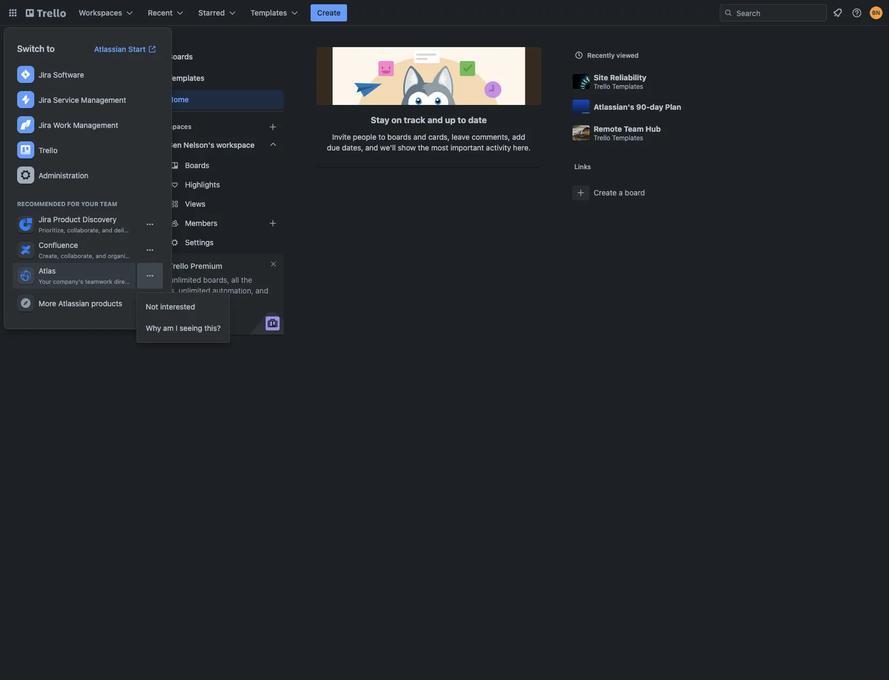 Task type: vqa. For each thing, say whether or not it's contained in the screenshot.
the right Create from template… icon
no



Task type: describe. For each thing, give the bounding box(es) containing it.
and inside jira product discovery prioritize, collaborate, and deliver new ideas
[[102, 227, 112, 234]]

recommended for your team
[[17, 200, 117, 207]]

show
[[398, 143, 416, 152]]

create for create a board
[[594, 188, 617, 197]]

jira for jira service management
[[39, 95, 51, 104]]

0 vertical spatial to
[[47, 44, 55, 54]]

templates inside dropdown button
[[251, 8, 287, 17]]

site reliability trello templates
[[594, 73, 647, 90]]

interested
[[160, 302, 195, 311]]

not
[[146, 302, 158, 311]]

0 horizontal spatial start
[[128, 44, 146, 54]]

start free trial button
[[155, 316, 203, 326]]

trello link
[[13, 138, 163, 163]]

people
[[353, 132, 377, 142]]

atlas options menu image
[[146, 272, 154, 280]]

the inside try trello premium get unlimited boards, all the views, unlimited automation, and more.
[[241, 276, 252, 285]]

members link
[[147, 215, 284, 232]]

service
[[53, 95, 79, 104]]

recent
[[148, 8, 173, 17]]

0 notifications image
[[832, 6, 845, 19]]

home
[[168, 95, 189, 104]]

collaborate, inside confluence create, collaborate, and organize your work
[[61, 252, 94, 259]]

automation,
[[213, 286, 254, 295]]

more atlassian products
[[39, 299, 122, 308]]

site
[[594, 73, 609, 82]]

we'll
[[381, 143, 396, 152]]

views
[[185, 199, 206, 209]]

administration link
[[13, 163, 163, 188]]

collaborate, inside jira product discovery prioritize, collaborate, and deliver new ideas
[[67, 227, 100, 234]]

atlassian start link
[[88, 41, 163, 58]]

and down people
[[366, 143, 378, 152]]

free
[[174, 316, 188, 325]]

recent button
[[142, 4, 190, 21]]

primary element
[[0, 0, 890, 26]]

ben nelson (bennelson96) image
[[870, 6, 883, 19]]

highlights
[[185, 180, 220, 189]]

product
[[53, 215, 81, 224]]

up
[[445, 115, 456, 125]]

software
[[53, 70, 84, 79]]

board
[[625, 188, 645, 197]]

this?
[[205, 324, 221, 333]]

dates,
[[342, 143, 364, 152]]

settings link
[[147, 234, 284, 251]]

stay
[[371, 115, 390, 125]]

templates button
[[244, 4, 304, 21]]

not interested
[[146, 302, 195, 311]]

jira for jira work management
[[39, 120, 51, 129]]

starred button
[[192, 4, 242, 21]]

workspaces inside popup button
[[79, 8, 122, 17]]

create,
[[39, 252, 59, 259]]

ideas
[[148, 227, 163, 234]]

jira software
[[39, 70, 84, 79]]

boards link for highlights link
[[147, 157, 284, 174]]

ben nelson's workspace
[[168, 140, 255, 150]]

trello inside try trello premium get unlimited boards, all the views, unlimited automation, and more.
[[169, 262, 189, 271]]

seeing
[[180, 324, 203, 333]]

templates link
[[147, 69, 284, 88]]

leave
[[452, 132, 470, 142]]

templates inside site reliability trello templates
[[613, 82, 644, 90]]

new
[[135, 227, 146, 234]]

viewed
[[617, 51, 639, 59]]

remote
[[594, 124, 623, 133]]

0 vertical spatial atlassian
[[94, 44, 126, 54]]

settings
[[185, 238, 214, 247]]

add image
[[267, 217, 280, 230]]

trello inside trello link
[[39, 146, 58, 155]]

search image
[[725, 9, 733, 17]]

not interested button
[[137, 296, 229, 318]]

views link
[[147, 196, 284, 213]]

important
[[451, 143, 484, 152]]

track
[[404, 115, 426, 125]]

switch to
[[17, 44, 55, 54]]

switch
[[17, 44, 44, 54]]

plan
[[666, 102, 682, 111]]

products
[[91, 299, 122, 308]]

work
[[148, 252, 161, 259]]

links
[[575, 163, 591, 171]]

invite
[[332, 132, 351, 142]]

atlassian's 90-day plan link
[[568, 94, 752, 120]]

trello inside remote team hub trello templates
[[594, 134, 611, 142]]

templates inside remote team hub trello templates
[[613, 134, 644, 142]]

boards for 'templates' link
[[168, 52, 193, 61]]

date
[[469, 115, 487, 125]]

management for jira service management
[[81, 95, 126, 104]]

get
[[155, 276, 168, 285]]

confluence options menu image
[[146, 246, 154, 255]]

why am i seeing this? button
[[137, 318, 229, 339]]

jira software link
[[13, 62, 163, 87]]

recommended
[[17, 200, 66, 207]]

discovery
[[83, 215, 117, 224]]

jira product discovery prioritize, collaborate, and deliver new ideas
[[39, 215, 163, 234]]

ben
[[168, 140, 182, 150]]

home link
[[147, 90, 284, 109]]

1 vertical spatial unlimited
[[179, 286, 211, 295]]



Task type: locate. For each thing, give the bounding box(es) containing it.
your
[[134, 252, 146, 259]]

0 vertical spatial create
[[317, 8, 341, 17]]

0 vertical spatial team
[[624, 124, 644, 133]]

create button
[[311, 4, 347, 21]]

confluence
[[39, 241, 78, 250]]

1 jira from the top
[[39, 70, 51, 79]]

0 vertical spatial boards link
[[147, 47, 284, 66]]

1 horizontal spatial to
[[379, 132, 386, 142]]

management for jira work management
[[73, 120, 118, 129]]

create inside button
[[317, 8, 341, 17]]

organize
[[108, 252, 132, 259]]

workspaces up ben
[[153, 123, 192, 131]]

3 jira from the top
[[39, 120, 51, 129]]

jira up prioritize,
[[39, 215, 51, 224]]

atlassian up jira software link on the top of page
[[94, 44, 126, 54]]

collaborate, down confluence
[[61, 252, 94, 259]]

0 horizontal spatial workspaces
[[79, 8, 122, 17]]

templates down "reliability" at the top
[[613, 82, 644, 90]]

1 vertical spatial to
[[458, 115, 466, 125]]

am
[[163, 324, 174, 333]]

atlassian's 90-day plan
[[594, 102, 682, 111]]

1 vertical spatial workspaces
[[153, 123, 192, 131]]

i
[[176, 324, 178, 333]]

and left up
[[428, 115, 443, 125]]

team inside remote team hub trello templates
[[624, 124, 644, 133]]

and left organize at the top left of page
[[96, 252, 106, 259]]

workspaces button
[[72, 4, 139, 21]]

boards link up highlights link
[[147, 157, 284, 174]]

1 horizontal spatial workspaces
[[153, 123, 192, 131]]

boards link up 'templates' link
[[147, 47, 284, 66]]

unlimited up views,
[[170, 276, 201, 285]]

for
[[67, 200, 80, 207]]

boards up highlights
[[185, 161, 210, 170]]

group containing not interested
[[137, 293, 229, 343]]

your inside atlas your company's teamwork directory
[[39, 278, 51, 285]]

1 vertical spatial team
[[100, 200, 117, 207]]

1 vertical spatial boards link
[[147, 157, 284, 174]]

start free trial
[[155, 316, 203, 325]]

2 horizontal spatial to
[[458, 115, 466, 125]]

here.
[[513, 143, 531, 152]]

and right the automation,
[[256, 286, 269, 295]]

create for create
[[317, 8, 341, 17]]

recently viewed
[[588, 51, 639, 59]]

atlassian
[[94, 44, 126, 54], [58, 299, 89, 308]]

to
[[47, 44, 55, 54], [458, 115, 466, 125], [379, 132, 386, 142]]

atlassian's
[[594, 102, 635, 111]]

1 horizontal spatial team
[[624, 124, 644, 133]]

and up "show"
[[414, 132, 427, 142]]

day
[[650, 102, 664, 111]]

templates up home
[[168, 73, 205, 83]]

nelson's
[[184, 140, 215, 150]]

to inside invite people to boards and cards, leave comments, add due dates, and we'll show the most important activity here.
[[379, 132, 386, 142]]

boards right the board image
[[168, 52, 193, 61]]

reliability
[[611, 73, 647, 82]]

workspaces up "atlassian start"
[[79, 8, 122, 17]]

trello down remote
[[594, 134, 611, 142]]

1 boards link from the top
[[147, 47, 284, 66]]

create a workspace image
[[267, 121, 280, 133]]

members
[[185, 219, 218, 228]]

highlights link
[[147, 176, 284, 194]]

start left the board image
[[128, 44, 146, 54]]

1 vertical spatial management
[[73, 120, 118, 129]]

management down jira software link on the top of page
[[81, 95, 126, 104]]

0 vertical spatial boards
[[168, 52, 193, 61]]

team up the discovery
[[100, 200, 117, 207]]

1 vertical spatial create
[[594, 188, 617, 197]]

team
[[624, 124, 644, 133], [100, 200, 117, 207]]

0 horizontal spatial create
[[317, 8, 341, 17]]

why am i seeing this?
[[146, 324, 221, 333]]

4 jira from the top
[[39, 215, 51, 224]]

create inside button
[[594, 188, 617, 197]]

1 vertical spatial boards
[[185, 161, 210, 170]]

2 jira from the top
[[39, 95, 51, 104]]

more atlassian products link
[[13, 291, 163, 316]]

hub
[[646, 124, 661, 133]]

jira service management
[[39, 95, 126, 104]]

boards for highlights link
[[185, 161, 210, 170]]

0 vertical spatial workspaces
[[79, 8, 122, 17]]

0 vertical spatial collaborate,
[[67, 227, 100, 234]]

most
[[431, 143, 449, 152]]

views,
[[155, 286, 177, 295]]

jira left service
[[39, 95, 51, 104]]

your
[[81, 200, 98, 207], [39, 278, 51, 285]]

on
[[392, 115, 402, 125]]

unlimited up not interested button
[[179, 286, 211, 295]]

the inside invite people to boards and cards, leave comments, add due dates, and we'll show the most important activity here.
[[418, 143, 429, 152]]

0 vertical spatial the
[[418, 143, 429, 152]]

templates down remote
[[613, 134, 644, 142]]

company's
[[53, 278, 83, 285]]

0 horizontal spatial atlassian
[[58, 299, 89, 308]]

1 horizontal spatial your
[[81, 200, 98, 207]]

boards
[[168, 52, 193, 61], [185, 161, 210, 170]]

settings image
[[19, 169, 32, 182]]

templates right "starred" 'dropdown button'
[[251, 8, 287, 17]]

management down jira service management link
[[73, 120, 118, 129]]

jira left software
[[39, 70, 51, 79]]

the left most on the top
[[418, 143, 429, 152]]

the
[[418, 143, 429, 152], [241, 276, 252, 285]]

back to home image
[[26, 4, 66, 21]]

open information menu image
[[852, 8, 863, 18]]

start inside button
[[155, 316, 172, 325]]

comments,
[[472, 132, 511, 142]]

teamwork
[[85, 278, 112, 285]]

your down atlas
[[39, 278, 51, 285]]

1 horizontal spatial the
[[418, 143, 429, 152]]

1 vertical spatial atlassian
[[58, 299, 89, 308]]

90-
[[637, 102, 650, 111]]

start left i
[[155, 316, 172, 325]]

jira inside jira product discovery prioritize, collaborate, and deliver new ideas
[[39, 215, 51, 224]]

confluence create, collaborate, and organize your work
[[39, 241, 161, 259]]

to up we'll
[[379, 132, 386, 142]]

collaborate,
[[67, 227, 100, 234], [61, 252, 94, 259]]

boards
[[388, 132, 412, 142]]

trello down work
[[39, 146, 58, 155]]

1 horizontal spatial create
[[594, 188, 617, 197]]

work
[[53, 120, 71, 129]]

to right up
[[458, 115, 466, 125]]

1 horizontal spatial start
[[155, 316, 172, 325]]

2 vertical spatial to
[[379, 132, 386, 142]]

ben nelson's workspace link
[[147, 136, 284, 155]]

0 vertical spatial your
[[81, 200, 98, 207]]

why
[[146, 324, 161, 333]]

boards link for 'templates' link
[[147, 47, 284, 66]]

group
[[137, 293, 229, 343]]

create a board button
[[568, 180, 752, 206]]

0 horizontal spatial your
[[39, 278, 51, 285]]

trello right "try"
[[169, 262, 189, 271]]

1 vertical spatial collaborate,
[[61, 252, 94, 259]]

to right switch
[[47, 44, 55, 54]]

your right for
[[81, 200, 98, 207]]

and inside try trello premium get unlimited boards, all the views, unlimited automation, and more.
[[256, 286, 269, 295]]

0 horizontal spatial to
[[47, 44, 55, 54]]

trello inside site reliability trello templates
[[594, 82, 611, 90]]

trial
[[190, 316, 203, 325]]

team left the hub
[[624, 124, 644, 133]]

0 vertical spatial start
[[128, 44, 146, 54]]

prioritize,
[[39, 227, 65, 234]]

add
[[513, 132, 526, 142]]

0 horizontal spatial the
[[241, 276, 252, 285]]

jira for jira software
[[39, 70, 51, 79]]

1 horizontal spatial atlassian
[[94, 44, 126, 54]]

atlassian down company's
[[58, 299, 89, 308]]

trello down site
[[594, 82, 611, 90]]

jira work management link
[[13, 113, 163, 138]]

more.
[[155, 297, 175, 306]]

0 vertical spatial unlimited
[[170, 276, 201, 285]]

templates
[[251, 8, 287, 17], [168, 73, 205, 83], [613, 82, 644, 90], [613, 134, 644, 142]]

2 boards link from the top
[[147, 157, 284, 174]]

invite people to boards and cards, leave comments, add due dates, and we'll show the most important activity here.
[[327, 132, 531, 152]]

jira service management link
[[13, 87, 163, 113]]

0 horizontal spatial team
[[100, 200, 117, 207]]

the right all
[[241, 276, 252, 285]]

1 vertical spatial the
[[241, 276, 252, 285]]

due
[[327, 143, 340, 152]]

1 vertical spatial start
[[155, 316, 172, 325]]

cards,
[[429, 132, 450, 142]]

atlassian start
[[94, 44, 146, 54]]

atlas
[[39, 266, 56, 276]]

and
[[428, 115, 443, 125], [414, 132, 427, 142], [366, 143, 378, 152], [102, 227, 112, 234], [96, 252, 106, 259], [256, 286, 269, 295]]

0 vertical spatial management
[[81, 95, 126, 104]]

trello
[[594, 82, 611, 90], [594, 134, 611, 142], [39, 146, 58, 155], [169, 262, 189, 271]]

boards,
[[203, 276, 229, 285]]

and down the discovery
[[102, 227, 112, 234]]

more
[[39, 299, 56, 308]]

board image
[[151, 50, 164, 63]]

and inside confluence create, collaborate, and organize your work
[[96, 252, 106, 259]]

try
[[155, 262, 167, 271]]

activity
[[486, 143, 511, 152]]

jira
[[39, 70, 51, 79], [39, 95, 51, 104], [39, 120, 51, 129], [39, 215, 51, 224]]

remote team hub trello templates
[[594, 124, 661, 142]]

jira left work
[[39, 120, 51, 129]]

collaborate, down the discovery
[[67, 227, 100, 234]]

unlimited
[[170, 276, 201, 285], [179, 286, 211, 295]]

recently
[[588, 51, 615, 59]]

all
[[232, 276, 239, 285]]

jira product discovery options menu image
[[146, 220, 154, 229]]

1 vertical spatial your
[[39, 278, 51, 285]]

stay on track and up to date
[[371, 115, 487, 125]]

switch to… image
[[8, 8, 18, 18]]

Search field
[[733, 5, 827, 21]]



